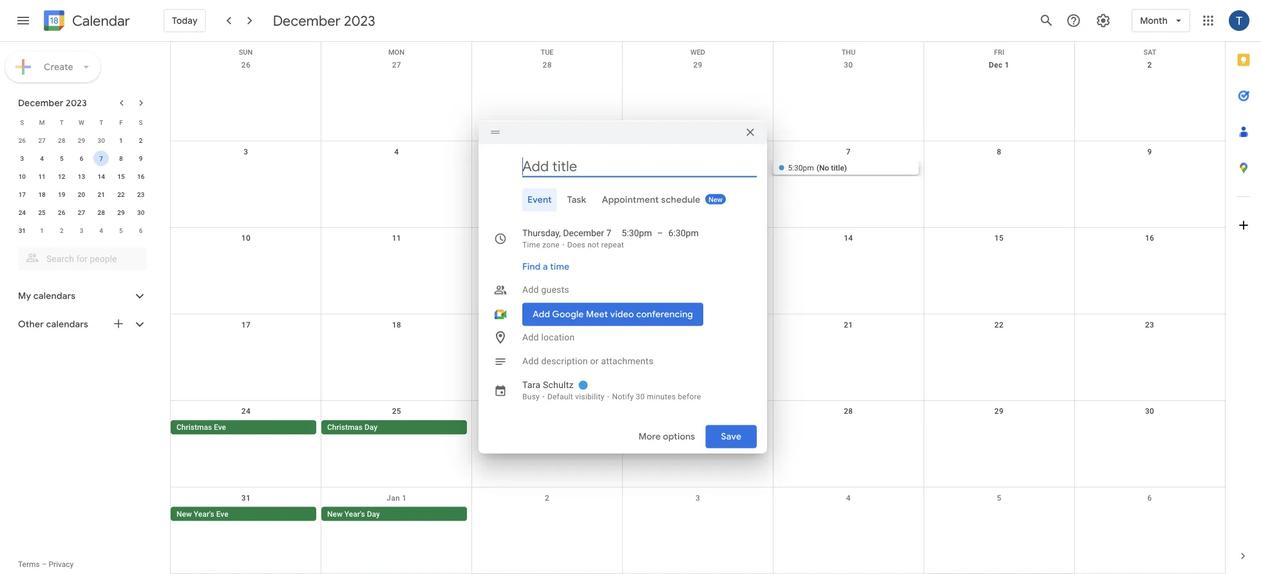 Task type: locate. For each thing, give the bounding box(es) containing it.
0 horizontal spatial 24
[[18, 209, 26, 216]]

25
[[38, 209, 46, 216], [392, 407, 401, 416]]

15 element
[[113, 169, 129, 184]]

december 2023
[[273, 12, 375, 30], [18, 97, 87, 109]]

14 inside row group
[[98, 173, 105, 180]]

26 element
[[54, 205, 69, 220]]

add up tara
[[522, 356, 539, 367]]

0 vertical spatial 12
[[58, 173, 65, 180]]

0 vertical spatial 26
[[241, 61, 251, 70]]

fri
[[994, 48, 1004, 56]]

0 horizontal spatial 15
[[117, 173, 125, 180]]

2 horizontal spatial 6
[[1147, 494, 1152, 503]]

my calendars button
[[3, 286, 160, 307]]

0 vertical spatial 21
[[98, 191, 105, 198]]

new
[[709, 196, 723, 204]]

0 vertical spatial 17
[[18, 191, 26, 198]]

23 element
[[133, 187, 149, 202]]

31 down 24 element
[[18, 227, 26, 234]]

0 vertical spatial 5
[[60, 155, 64, 162]]

grid
[[170, 42, 1225, 575]]

12
[[58, 173, 65, 180], [543, 234, 552, 243]]

5 for 1
[[119, 227, 123, 234]]

add left location on the left of page
[[522, 332, 539, 343]]

0 horizontal spatial 7
[[99, 155, 103, 162]]

row containing sun
[[171, 42, 1225, 56]]

day
[[365, 423, 377, 432], [367, 510, 380, 519]]

sat
[[1144, 48, 1156, 56]]

1 vertical spatial 10
[[241, 234, 251, 243]]

0 horizontal spatial 14
[[98, 173, 105, 180]]

5:30pm
[[788, 163, 814, 172], [622, 228, 652, 239]]

29 element
[[113, 205, 129, 220]]

20 inside row group
[[78, 191, 85, 198]]

1 vertical spatial december
[[18, 97, 64, 109]]

privacy link
[[49, 560, 74, 569]]

– right terms
[[42, 560, 47, 569]]

24
[[18, 209, 26, 216], [241, 407, 251, 416]]

21 inside 'element'
[[98, 191, 105, 198]]

row containing s
[[12, 113, 151, 131]]

today button
[[164, 5, 206, 36]]

dec
[[989, 61, 1003, 70]]

support image
[[1066, 13, 1082, 28]]

28
[[543, 61, 552, 70], [58, 137, 65, 144], [98, 209, 105, 216], [844, 407, 853, 416]]

1 horizontal spatial 27
[[78, 209, 85, 216]]

0 horizontal spatial 2023
[[66, 97, 87, 109]]

13 inside row group
[[78, 173, 85, 180]]

christmas eve
[[176, 423, 226, 432]]

1 vertical spatial 14
[[844, 234, 853, 243]]

0 vertical spatial add
[[522, 285, 539, 295]]

1 horizontal spatial 31
[[241, 494, 251, 503]]

1 vertical spatial 13
[[693, 234, 702, 243]]

12 inside 'element'
[[58, 173, 65, 180]]

1 horizontal spatial 22
[[995, 320, 1004, 329]]

2 horizontal spatial 27
[[392, 61, 401, 70]]

s up 'november 26' element
[[20, 119, 24, 126]]

22 element
[[113, 187, 129, 202]]

5:30pm left to element
[[622, 228, 652, 239]]

s right f
[[139, 119, 143, 126]]

1 vertical spatial 19
[[543, 320, 552, 329]]

13 right to element
[[693, 234, 702, 243]]

0 vertical spatial 25
[[38, 209, 46, 216]]

3 inside "january 3" 'element'
[[80, 227, 83, 234]]

1 vertical spatial 11
[[392, 234, 401, 243]]

26 inside 'november 26' element
[[18, 137, 26, 144]]

31 for 1
[[18, 227, 26, 234]]

25 down "18" element
[[38, 209, 46, 216]]

t up november 30 element
[[99, 119, 103, 126]]

1 horizontal spatial 16
[[1145, 234, 1154, 243]]

2 vertical spatial 5
[[997, 494, 1001, 503]]

1
[[1005, 61, 1009, 70], [119, 137, 123, 144], [40, 227, 44, 234], [402, 494, 407, 503]]

s
[[20, 119, 24, 126], [139, 119, 143, 126]]

10
[[18, 173, 26, 180], [241, 234, 251, 243]]

0 vertical spatial 11
[[38, 173, 46, 180]]

0 horizontal spatial 12
[[58, 173, 65, 180]]

1 christmas from the left
[[176, 423, 212, 432]]

month button
[[1132, 5, 1190, 36]]

Search for people text field
[[26, 247, 139, 271]]

None search field
[[0, 242, 160, 271]]

row group containing 26
[[12, 131, 151, 240]]

2 horizontal spatial 5
[[997, 494, 1001, 503]]

2 christmas from the left
[[327, 423, 363, 432]]

0 vertical spatial 31
[[18, 227, 26, 234]]

7 up repeat
[[606, 228, 611, 239]]

2 new from the left
[[327, 510, 343, 519]]

1 horizontal spatial 17
[[241, 320, 251, 329]]

0 horizontal spatial 11
[[38, 173, 46, 180]]

wed
[[690, 48, 705, 56]]

default
[[547, 393, 573, 402]]

new for new year's day
[[327, 510, 343, 519]]

2 horizontal spatial december
[[563, 228, 604, 239]]

31 inside 31 element
[[18, 227, 26, 234]]

0 vertical spatial 5:30pm
[[788, 163, 814, 172]]

0 vertical spatial december
[[273, 12, 341, 30]]

appointment
[[602, 194, 659, 206]]

2 s from the left
[[139, 119, 143, 126]]

22 inside row group
[[117, 191, 125, 198]]

minutes
[[647, 393, 676, 402]]

0 horizontal spatial 19
[[58, 191, 65, 198]]

christmas
[[176, 423, 212, 432], [327, 423, 363, 432]]

21 element
[[94, 187, 109, 202]]

1 add from the top
[[522, 285, 539, 295]]

calendars for my calendars
[[33, 290, 76, 302]]

11
[[38, 173, 46, 180], [392, 234, 401, 243]]

16 element
[[133, 169, 149, 184]]

25 inside row group
[[38, 209, 46, 216]]

16
[[137, 173, 144, 180], [1145, 234, 1154, 243]]

november 27 element
[[34, 133, 50, 148]]

1 vertical spatial 16
[[1145, 234, 1154, 243]]

6 for 1
[[139, 227, 143, 234]]

1 horizontal spatial 20
[[693, 320, 702, 329]]

1 year's from the left
[[194, 510, 214, 519]]

january 2 element
[[54, 223, 69, 238]]

1 horizontal spatial s
[[139, 119, 143, 126]]

or
[[590, 356, 599, 367]]

1 new from the left
[[176, 510, 192, 519]]

19
[[58, 191, 65, 198], [543, 320, 552, 329]]

29 inside november 29 element
[[78, 137, 85, 144]]

8 inside row group
[[119, 155, 123, 162]]

1 horizontal spatial 13
[[693, 234, 702, 243]]

–
[[657, 228, 663, 239], [42, 560, 47, 569]]

26 down 19 element
[[58, 209, 65, 216]]

1 horizontal spatial 7
[[606, 228, 611, 239]]

location
[[541, 332, 575, 343]]

my
[[18, 290, 31, 302]]

row
[[171, 42, 1225, 56], [171, 55, 1225, 141], [12, 113, 151, 131], [12, 131, 151, 149], [171, 141, 1225, 228], [12, 149, 151, 167], [12, 167, 151, 185], [12, 185, 151, 204], [12, 204, 151, 222], [12, 222, 151, 240], [171, 228, 1225, 315], [171, 315, 1225, 401], [171, 401, 1225, 488], [171, 488, 1225, 575]]

add inside 'dropdown button'
[[522, 285, 539, 295]]

1 down f
[[119, 137, 123, 144]]

0 vertical spatial 27
[[392, 61, 401, 70]]

27 down mon
[[392, 61, 401, 70]]

1 horizontal spatial 9
[[1147, 147, 1152, 156]]

14 element
[[94, 169, 109, 184]]

2 vertical spatial december
[[563, 228, 604, 239]]

2 vertical spatial add
[[522, 356, 539, 367]]

24 inside row group
[[18, 209, 26, 216]]

– left the 6:30pm
[[657, 228, 663, 239]]

7 up title)
[[846, 147, 851, 156]]

christmas inside button
[[176, 423, 212, 432]]

notify
[[612, 393, 634, 402]]

2 add from the top
[[522, 332, 539, 343]]

1 horizontal spatial year's
[[344, 510, 365, 519]]

19 inside row group
[[58, 191, 65, 198]]

2 t from the left
[[99, 119, 103, 126]]

eve inside button
[[216, 510, 228, 519]]

event button
[[522, 188, 557, 212]]

title)
[[831, 163, 847, 172]]

27 down m
[[38, 137, 46, 144]]

1 horizontal spatial new
[[327, 510, 343, 519]]

24 down 17 element
[[18, 209, 26, 216]]

1 vertical spatial add
[[522, 332, 539, 343]]

27 for dec 1
[[392, 61, 401, 70]]

3
[[244, 147, 248, 156], [20, 155, 24, 162], [80, 227, 83, 234], [696, 494, 700, 503]]

31 element
[[14, 223, 30, 238]]

0 horizontal spatial 10
[[18, 173, 26, 180]]

27
[[392, 61, 401, 70], [38, 137, 46, 144], [78, 209, 85, 216]]

christmas for christmas day
[[327, 423, 363, 432]]

3 add from the top
[[522, 356, 539, 367]]

calendar element
[[41, 8, 130, 36]]

1 s from the left
[[20, 119, 24, 126]]

add location
[[522, 332, 575, 343]]

1 vertical spatial december 2023
[[18, 97, 87, 109]]

1 horizontal spatial 19
[[543, 320, 552, 329]]

1 horizontal spatial december 2023
[[273, 12, 375, 30]]

tab list
[[1226, 42, 1261, 538], [489, 188, 757, 212]]

0 vertical spatial day
[[365, 423, 377, 432]]

26 left november 27 element
[[18, 137, 26, 144]]

0 horizontal spatial 22
[[117, 191, 125, 198]]

thursday,
[[522, 228, 561, 239]]

2 year's from the left
[[344, 510, 365, 519]]

0 horizontal spatial 9
[[139, 155, 143, 162]]

calendars up other calendars
[[33, 290, 76, 302]]

calendars down my calendars dropdown button
[[46, 319, 88, 330]]

tara
[[522, 380, 541, 391]]

0 horizontal spatial year's
[[194, 510, 214, 519]]

0 vertical spatial 10
[[18, 173, 26, 180]]

1 horizontal spatial 5
[[119, 227, 123, 234]]

year's for day
[[344, 510, 365, 519]]

christmas inside 'button'
[[327, 423, 363, 432]]

eve
[[214, 423, 226, 432], [216, 510, 228, 519]]

add for add description or attachments
[[522, 356, 539, 367]]

1 vertical spatial 5:30pm
[[622, 228, 652, 239]]

row group
[[12, 131, 151, 240]]

year's
[[194, 510, 214, 519], [344, 510, 365, 519]]

january 3 element
[[74, 223, 89, 238]]

0 vertical spatial 23
[[137, 191, 144, 198]]

15
[[117, 173, 125, 180], [995, 234, 1004, 243]]

1 vertical spatial calendars
[[46, 319, 88, 330]]

busy
[[522, 393, 540, 402]]

1 right jan
[[402, 494, 407, 503]]

12 right time
[[543, 234, 552, 243]]

0 horizontal spatial 13
[[78, 173, 85, 180]]

26 down the sun
[[241, 61, 251, 70]]

1 vertical spatial –
[[42, 560, 47, 569]]

21
[[98, 191, 105, 198], [844, 320, 853, 329]]

1 horizontal spatial 6
[[139, 227, 143, 234]]

0 vertical spatial calendars
[[33, 290, 76, 302]]

19 up 26 element
[[58, 191, 65, 198]]

9 inside row group
[[139, 155, 143, 162]]

0 horizontal spatial t
[[60, 119, 64, 126]]

1 vertical spatial 27
[[38, 137, 46, 144]]

0 vertical spatial 6
[[80, 155, 83, 162]]

1 vertical spatial 24
[[241, 407, 251, 416]]

jan
[[387, 494, 400, 503]]

0 horizontal spatial 8
[[119, 155, 123, 162]]

add other calendars image
[[112, 318, 125, 330]]

0 horizontal spatial 5:30pm
[[622, 228, 652, 239]]

1 horizontal spatial christmas
[[327, 423, 363, 432]]

11 element
[[34, 169, 50, 184]]

1 horizontal spatial 10
[[241, 234, 251, 243]]

1 horizontal spatial –
[[657, 228, 663, 239]]

day inside button
[[367, 510, 380, 519]]

1 horizontal spatial t
[[99, 119, 103, 126]]

5:30pm left (no
[[788, 163, 814, 172]]

1 vertical spatial 5
[[119, 227, 123, 234]]

christmas day button
[[321, 421, 467, 435]]

30
[[844, 61, 853, 70], [98, 137, 105, 144], [137, 209, 144, 216], [636, 393, 645, 402], [1145, 407, 1154, 416]]

1 down 25 element
[[40, 227, 44, 234]]

25 up christmas day 'button'
[[392, 407, 401, 416]]

terms – privacy
[[18, 560, 74, 569]]

cell
[[171, 161, 321, 176], [321, 161, 472, 176], [472, 161, 623, 176], [623, 161, 773, 176], [924, 161, 1074, 176], [1074, 161, 1225, 176], [472, 421, 623, 436], [623, 421, 773, 436], [773, 421, 924, 436], [924, 421, 1074, 436], [1074, 421, 1225, 436], [472, 507, 623, 523], [773, 507, 924, 523], [1074, 507, 1225, 523]]

december
[[273, 12, 341, 30], [18, 97, 64, 109], [563, 228, 604, 239]]

24 element
[[14, 205, 30, 220]]

31 up 'new year's eve' button
[[241, 494, 251, 503]]

0 vertical spatial 2023
[[344, 12, 375, 30]]

31
[[18, 227, 26, 234], [241, 494, 251, 503]]

13 up 20 element
[[78, 173, 85, 180]]

7 up the 14 element at the top of page
[[99, 155, 103, 162]]

27 up "january 3" 'element' at the left top of the page
[[78, 209, 85, 216]]

1 vertical spatial 2023
[[66, 97, 87, 109]]

19 element
[[54, 187, 69, 202]]

m
[[39, 119, 45, 126]]

event
[[528, 194, 552, 206]]

christmas day
[[327, 423, 377, 432]]

0 vertical spatial 24
[[18, 209, 26, 216]]

20
[[78, 191, 85, 198], [693, 320, 702, 329]]

january 5 element
[[113, 223, 129, 238]]

0 horizontal spatial 16
[[137, 173, 144, 180]]

0 horizontal spatial tab list
[[489, 188, 757, 212]]

29
[[693, 61, 702, 70], [78, 137, 85, 144], [117, 209, 125, 216], [995, 407, 1004, 416]]

5:30pm for 5:30pm – 6:30pm
[[622, 228, 652, 239]]

t
[[60, 119, 64, 126], [99, 119, 103, 126]]

add down find
[[522, 285, 539, 295]]

12 up 19 element
[[58, 173, 65, 180]]

6
[[80, 155, 83, 162], [139, 227, 143, 234], [1147, 494, 1152, 503]]

8
[[997, 147, 1001, 156], [119, 155, 123, 162]]

0 vertical spatial eve
[[214, 423, 226, 432]]

9 for december 2023
[[139, 155, 143, 162]]

jan 1
[[387, 494, 407, 503]]

4
[[394, 147, 399, 156], [40, 155, 44, 162], [99, 227, 103, 234], [846, 494, 851, 503]]

0 horizontal spatial 31
[[18, 227, 26, 234]]

19 up add location
[[543, 320, 552, 329]]

november 29 element
[[74, 133, 89, 148]]

5
[[60, 155, 64, 162], [119, 227, 123, 234], [997, 494, 1001, 503]]

t up november 28 element
[[60, 119, 64, 126]]

2023
[[344, 12, 375, 30], [66, 97, 87, 109]]

22
[[117, 191, 125, 198], [995, 320, 1004, 329]]

1 horizontal spatial 25
[[392, 407, 401, 416]]

january 6 element
[[133, 223, 149, 238]]

0 horizontal spatial 17
[[18, 191, 26, 198]]

0 vertical spatial 19
[[58, 191, 65, 198]]

23
[[137, 191, 144, 198], [1145, 320, 1154, 329]]

26
[[241, 61, 251, 70], [18, 137, 26, 144], [58, 209, 65, 216]]

1 horizontal spatial 18
[[392, 320, 401, 329]]

1 horizontal spatial 5:30pm
[[788, 163, 814, 172]]

1 vertical spatial 15
[[995, 234, 1004, 243]]

1 right dec
[[1005, 61, 1009, 70]]

24 up christmas eve button
[[241, 407, 251, 416]]

1 vertical spatial day
[[367, 510, 380, 519]]

30 element
[[133, 205, 149, 220]]

2 horizontal spatial 26
[[241, 61, 251, 70]]

0 vertical spatial 20
[[78, 191, 85, 198]]

0 horizontal spatial 21
[[98, 191, 105, 198]]



Task type: describe. For each thing, give the bounding box(es) containing it.
schultz
[[543, 380, 574, 391]]

1 vertical spatial 17
[[241, 320, 251, 329]]

month
[[1140, 15, 1168, 26]]

christmas eve button
[[171, 421, 316, 435]]

sun
[[239, 48, 253, 56]]

mon
[[388, 48, 404, 56]]

1 horizontal spatial 14
[[844, 234, 853, 243]]

10 inside 'element'
[[18, 173, 26, 180]]

time
[[550, 261, 570, 273]]

12 element
[[54, 169, 69, 184]]

f
[[119, 119, 123, 126]]

terms link
[[18, 560, 40, 569]]

add guests
[[522, 285, 569, 295]]

create button
[[5, 52, 100, 82]]

7 inside cell
[[99, 155, 103, 162]]

my calendars
[[18, 290, 76, 302]]

year's for eve
[[194, 510, 214, 519]]

29 inside 29 element
[[117, 209, 125, 216]]

1 horizontal spatial 21
[[844, 320, 853, 329]]

dec 1
[[989, 61, 1009, 70]]

17 inside row group
[[18, 191, 26, 198]]

1 horizontal spatial 2023
[[344, 12, 375, 30]]

description
[[541, 356, 588, 367]]

november 26 element
[[14, 133, 30, 148]]

other
[[18, 319, 44, 330]]

new for new year's eve
[[176, 510, 192, 519]]

tue
[[541, 48, 554, 56]]

create
[[44, 61, 73, 73]]

1 horizontal spatial 15
[[995, 234, 1004, 243]]

(no
[[817, 163, 829, 172]]

1 vertical spatial 20
[[693, 320, 702, 329]]

25 element
[[34, 205, 50, 220]]

24 inside grid
[[241, 407, 251, 416]]

5:30pm – 6:30pm
[[622, 228, 699, 239]]

day inside 'button'
[[365, 423, 377, 432]]

9 for sun
[[1147, 147, 1152, 156]]

– for terms
[[42, 560, 47, 569]]

7 cell
[[91, 149, 111, 167]]

terms
[[18, 560, 40, 569]]

5:30pm for 5:30pm (no title)
[[788, 163, 814, 172]]

not
[[588, 241, 599, 250]]

8 for december 2023
[[119, 155, 123, 162]]

january 4 element
[[94, 223, 109, 238]]

17 element
[[14, 187, 30, 202]]

guests
[[541, 285, 569, 295]]

visibility
[[575, 393, 605, 402]]

26 for 1
[[18, 137, 26, 144]]

tab list containing event
[[489, 188, 757, 212]]

w
[[79, 119, 84, 126]]

11 inside december 2023 'grid'
[[38, 173, 46, 180]]

time
[[522, 241, 540, 250]]

november 30 element
[[94, 133, 109, 148]]

1 vertical spatial 12
[[543, 234, 552, 243]]

calendar heading
[[70, 12, 130, 30]]

does
[[567, 241, 585, 250]]

task button
[[562, 188, 592, 212]]

schedule
[[661, 194, 700, 206]]

christmas for christmas eve
[[176, 423, 212, 432]]

23 inside row group
[[137, 191, 144, 198]]

1 vertical spatial 22
[[995, 320, 1004, 329]]

main drawer image
[[15, 13, 31, 28]]

0 horizontal spatial 6
[[80, 155, 83, 162]]

does not repeat
[[567, 241, 624, 250]]

16 inside row group
[[137, 173, 144, 180]]

notify 30 minutes before
[[612, 393, 701, 402]]

tara schultz
[[522, 380, 574, 391]]

zone
[[542, 241, 560, 250]]

calendars for other calendars
[[46, 319, 88, 330]]

add description or attachments
[[522, 356, 654, 367]]

add for add location
[[522, 332, 539, 343]]

18 element
[[34, 187, 50, 202]]

1 vertical spatial 18
[[392, 320, 401, 329]]

1 horizontal spatial december
[[273, 12, 341, 30]]

0 horizontal spatial december
[[18, 97, 64, 109]]

1 t from the left
[[60, 119, 64, 126]]

27 for 1
[[38, 137, 46, 144]]

time zone
[[522, 241, 560, 250]]

thu
[[842, 48, 856, 56]]

appointment schedule
[[602, 194, 700, 206]]

1 vertical spatial 25
[[392, 407, 401, 416]]

2 vertical spatial 27
[[78, 209, 85, 216]]

other calendars
[[18, 319, 88, 330]]

6:30pm
[[668, 228, 699, 239]]

find a time
[[522, 261, 570, 273]]

thursday, december 7
[[522, 228, 611, 239]]

5 for jan 1
[[997, 494, 1001, 503]]

repeat
[[601, 241, 624, 250]]

27 element
[[74, 205, 89, 220]]

1 horizontal spatial 11
[[392, 234, 401, 243]]

find a time button
[[517, 255, 575, 279]]

new year's eve button
[[171, 507, 316, 521]]

default visibility
[[547, 393, 605, 402]]

add guests button
[[517, 279, 757, 302]]

6 for jan 1
[[1147, 494, 1152, 503]]

13 element
[[74, 169, 89, 184]]

1 vertical spatial 23
[[1145, 320, 1154, 329]]

other calendars button
[[3, 314, 160, 335]]

settings menu image
[[1096, 13, 1111, 28]]

20 element
[[74, 187, 89, 202]]

18 inside row group
[[38, 191, 46, 198]]

december 2023 grid
[[12, 113, 151, 240]]

10 element
[[14, 169, 30, 184]]

attachments
[[601, 356, 654, 367]]

15 inside row group
[[117, 173, 125, 180]]

31 for jan 1
[[241, 494, 251, 503]]

new year's eve
[[176, 510, 228, 519]]

before
[[678, 393, 701, 402]]

2 horizontal spatial 7
[[846, 147, 851, 156]]

grid containing 26
[[170, 42, 1225, 575]]

new year's day
[[327, 510, 380, 519]]

add for add guests
[[522, 285, 539, 295]]

new element
[[705, 194, 726, 204]]

new year's day button
[[321, 507, 467, 521]]

26 inside 26 element
[[58, 209, 65, 216]]

find
[[522, 261, 541, 273]]

calendar
[[72, 12, 130, 30]]

november 28 element
[[54, 133, 69, 148]]

to element
[[657, 227, 663, 240]]

Add title text field
[[522, 157, 757, 176]]

8 for sun
[[997, 147, 1001, 156]]

26 for dec 1
[[241, 61, 251, 70]]

5:30pm (no title)
[[788, 163, 847, 172]]

task
[[567, 194, 586, 206]]

privacy
[[49, 560, 74, 569]]

1 horizontal spatial tab list
[[1226, 42, 1261, 538]]

a
[[543, 261, 548, 273]]

– for 5:30pm
[[657, 228, 663, 239]]

0 horizontal spatial 5
[[60, 155, 64, 162]]

january 1 element
[[34, 223, 50, 238]]

28 element
[[94, 205, 109, 220]]

today
[[172, 15, 198, 26]]

eve inside button
[[214, 423, 226, 432]]



Task type: vqa. For each thing, say whether or not it's contained in the screenshot.
the bottom 21
yes



